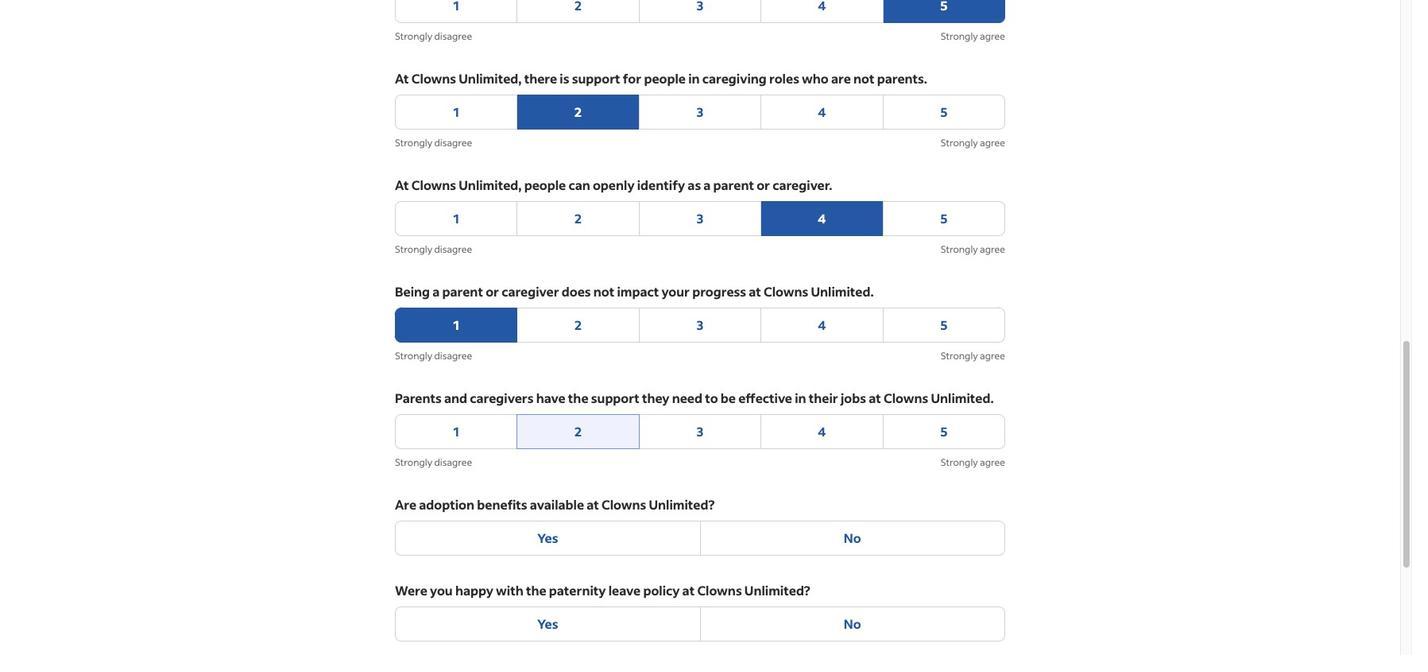 Task type: locate. For each thing, give the bounding box(es) containing it.
1 1 from the top
[[454, 103, 460, 120]]

unlimited.
[[811, 283, 874, 300], [931, 390, 994, 406]]

group for for
[[395, 95, 1006, 130]]

group for leave
[[395, 607, 1006, 642]]

3 button down caregiving
[[639, 95, 762, 130]]

can
[[569, 177, 591, 193]]

4 button for clowns
[[761, 308, 884, 343]]

3 for your
[[697, 316, 704, 333]]

0 vertical spatial or
[[757, 177, 771, 193]]

0 vertical spatial unlimited?
[[649, 496, 715, 513]]

5 for at clowns unlimited, there is support for people in caregiving roles who are not parents.
[[941, 103, 948, 120]]

1 vertical spatial support
[[591, 390, 640, 406]]

group for they
[[395, 414, 1006, 449]]

for
[[623, 70, 642, 87]]

at right the available
[[587, 496, 599, 513]]

strongly disagree for at clowns unlimited, there is support for people in caregiving roles who are not parents.
[[395, 137, 473, 149]]

and
[[444, 390, 468, 406]]

3 button for to
[[639, 414, 762, 449]]

1 3 button from the top
[[639, 95, 762, 130]]

group up caregiving
[[395, 0, 1006, 23]]

3 button
[[639, 95, 762, 130], [639, 201, 762, 236], [639, 308, 762, 343], [639, 414, 762, 449]]

they
[[642, 390, 670, 406]]

3 button down parents and caregivers have the support they need to be effective in their jobs at clowns unlimited.
[[639, 414, 762, 449]]

policy
[[644, 582, 680, 599]]

disagree for at clowns unlimited, people can openly identify as a parent or caregiver.
[[435, 243, 473, 255]]

5 for being a parent or caregiver does not impact your progress at clowns unlimited.
[[941, 316, 948, 333]]

3 5 from the top
[[941, 316, 948, 333]]

agree for being a parent or caregiver does not impact your progress at clowns unlimited.
[[981, 350, 1006, 362]]

3 disagree from the top
[[435, 243, 473, 255]]

1 no button from the top
[[700, 521, 1006, 556]]

4 5 from the top
[[941, 423, 948, 440]]

have
[[536, 390, 566, 406]]

1 for at clowns unlimited, there is support for people in caregiving roles who are not parents.
[[454, 103, 460, 120]]

people
[[644, 70, 686, 87], [524, 177, 566, 193]]

parent right as
[[714, 177, 755, 193]]

group for unlimited?
[[395, 521, 1006, 556]]

5 button for parents and caregivers have the support they need to be effective in their jobs at clowns unlimited.
[[883, 414, 1006, 449]]

strongly agree for being a parent or caregiver does not impact your progress at clowns unlimited.
[[941, 350, 1006, 362]]

in left their
[[795, 390, 807, 406]]

2 down does
[[575, 316, 582, 333]]

strongly disagree for at clowns unlimited, people can openly identify as a parent or caregiver.
[[395, 243, 473, 255]]

4 3 button from the top
[[639, 414, 762, 449]]

effective
[[739, 390, 793, 406]]

4 strongly agree from the top
[[941, 350, 1006, 362]]

being
[[395, 283, 430, 300]]

yes down are adoption benefits available at clowns unlimited?
[[538, 530, 559, 546]]

people right for at the top left of the page
[[644, 70, 686, 87]]

or
[[757, 177, 771, 193], [486, 283, 499, 300]]

or left caregiver
[[486, 283, 499, 300]]

progress
[[693, 283, 747, 300]]

3 down caregiving
[[697, 103, 704, 120]]

2 strongly disagree from the top
[[395, 137, 473, 149]]

disagree
[[435, 30, 473, 42], [435, 137, 473, 149], [435, 243, 473, 255], [435, 350, 473, 362], [435, 456, 473, 468]]

0 vertical spatial yes button
[[395, 521, 701, 556]]

4 for in
[[818, 423, 827, 440]]

3 strongly agree from the top
[[941, 243, 1006, 255]]

2 up can
[[575, 103, 582, 120]]

0 horizontal spatial the
[[526, 582, 547, 599]]

2 button down does
[[517, 308, 640, 343]]

1 vertical spatial yes
[[538, 615, 559, 632]]

1 button
[[395, 95, 518, 130], [395, 201, 518, 236], [395, 308, 518, 343], [395, 414, 518, 449]]

group down caregiving
[[395, 95, 1006, 130]]

group down policy
[[395, 607, 1006, 642]]

caregiver.
[[773, 177, 833, 193]]

2 5 from the top
[[941, 210, 948, 227]]

yes button down paternity
[[395, 607, 701, 642]]

2 disagree from the top
[[435, 137, 473, 149]]

2 button
[[517, 95, 640, 130], [517, 201, 640, 236], [517, 308, 640, 343], [517, 414, 640, 449]]

4 down their
[[818, 423, 827, 440]]

4 down 'caregiver.'
[[818, 210, 827, 227]]

2 unlimited, from the top
[[459, 177, 522, 193]]

3 4 button from the top
[[761, 308, 884, 343]]

4 button
[[761, 95, 884, 130], [761, 201, 884, 236], [761, 308, 884, 343], [761, 414, 884, 449]]

4 button up their
[[761, 308, 884, 343]]

no
[[844, 530, 862, 546], [844, 615, 862, 632]]

support right is
[[572, 70, 621, 87]]

group down parents and caregivers have the support they need to be effective in their jobs at clowns unlimited.
[[395, 414, 1006, 449]]

1 agree from the top
[[981, 30, 1006, 42]]

clowns
[[412, 70, 456, 87], [412, 177, 456, 193], [764, 283, 809, 300], [884, 390, 929, 406], [602, 496, 647, 513], [698, 582, 742, 599]]

2 group from the top
[[395, 95, 1006, 130]]

strongly disagree
[[395, 30, 473, 42], [395, 137, 473, 149], [395, 243, 473, 255], [395, 350, 473, 362], [395, 456, 473, 468]]

a right being at the left top of page
[[433, 283, 440, 300]]

5 button for at clowns unlimited, there is support for people in caregiving roles who are not parents.
[[883, 95, 1006, 130]]

openly
[[593, 177, 635, 193]]

2 1 from the top
[[454, 210, 460, 227]]

1 vertical spatial parent
[[443, 283, 483, 300]]

1 vertical spatial the
[[526, 582, 547, 599]]

the
[[568, 390, 589, 406], [526, 582, 547, 599]]

2 3 from the top
[[697, 210, 704, 227]]

3 button down as
[[639, 201, 762, 236]]

3 2 button from the top
[[517, 308, 640, 343]]

1 strongly disagree from the top
[[395, 30, 473, 42]]

the right with
[[526, 582, 547, 599]]

2 down can
[[575, 210, 582, 227]]

the for have
[[568, 390, 589, 406]]

1 horizontal spatial a
[[704, 177, 711, 193]]

their
[[809, 390, 839, 406]]

0 horizontal spatial people
[[524, 177, 566, 193]]

impact
[[617, 283, 659, 300]]

1 vertical spatial yes button
[[395, 607, 701, 642]]

4 3 from the top
[[697, 423, 704, 440]]

agree for at clowns unlimited, there is support for people in caregiving roles who are not parents.
[[981, 137, 1006, 149]]

3 down parents and caregivers have the support they need to be effective in their jobs at clowns unlimited.
[[697, 423, 704, 440]]

roles
[[770, 70, 800, 87]]

4 1 from the top
[[454, 423, 460, 440]]

0 vertical spatial yes
[[538, 530, 559, 546]]

2 yes from the top
[[538, 615, 559, 632]]

1 vertical spatial unlimited.
[[931, 390, 994, 406]]

yes button down are adoption benefits available at clowns unlimited?
[[395, 521, 701, 556]]

2 4 button from the top
[[761, 201, 884, 236]]

0 vertical spatial support
[[572, 70, 621, 87]]

0 horizontal spatial not
[[594, 283, 615, 300]]

a right as
[[704, 177, 711, 193]]

4 group from the top
[[395, 308, 1006, 343]]

at
[[749, 283, 762, 300], [869, 390, 882, 406], [587, 496, 599, 513], [683, 582, 695, 599]]

at
[[395, 70, 409, 87], [395, 177, 409, 193]]

2 1 button from the top
[[395, 201, 518, 236]]

1 vertical spatial at
[[395, 177, 409, 193]]

1 1 button from the top
[[395, 95, 518, 130]]

unlimited?
[[649, 496, 715, 513], [745, 582, 811, 599]]

4 button down their
[[761, 414, 884, 449]]

strongly agree for at clowns unlimited, there is support for people in caregiving roles who are not parents.
[[941, 137, 1006, 149]]

1 horizontal spatial parent
[[714, 177, 755, 193]]

0 vertical spatial the
[[568, 390, 589, 406]]

3 agree from the top
[[981, 243, 1006, 255]]

0 vertical spatial people
[[644, 70, 686, 87]]

4 1 button from the top
[[395, 414, 518, 449]]

yes down paternity
[[538, 615, 559, 632]]

3 1 from the top
[[454, 316, 460, 333]]

6 group from the top
[[395, 521, 1006, 556]]

2 strongly agree from the top
[[941, 137, 1006, 149]]

to
[[705, 390, 719, 406]]

0 vertical spatial no button
[[700, 521, 1006, 556]]

people left can
[[524, 177, 566, 193]]

1 vertical spatial no button
[[700, 607, 1006, 642]]

1 unlimited, from the top
[[459, 70, 522, 87]]

strongly disagree for parents and caregivers have the support they need to be effective in their jobs at clowns unlimited.
[[395, 456, 473, 468]]

group
[[395, 0, 1006, 23], [395, 95, 1006, 130], [395, 201, 1006, 236], [395, 308, 1006, 343], [395, 414, 1006, 449], [395, 521, 1006, 556], [395, 607, 1006, 642]]

2 5 button from the top
[[883, 201, 1006, 236]]

2 4 from the top
[[818, 210, 827, 227]]

1 for at clowns unlimited, people can openly identify as a parent or caregiver.
[[454, 210, 460, 227]]

group down the progress
[[395, 308, 1006, 343]]

3 3 button from the top
[[639, 308, 762, 343]]

caregivers
[[470, 390, 534, 406]]

2
[[575, 103, 582, 120], [575, 210, 582, 227], [575, 316, 582, 333], [575, 423, 582, 440]]

3 3 from the top
[[697, 316, 704, 333]]

at for at clowns unlimited, people can openly identify as a parent or caregiver.
[[395, 177, 409, 193]]

2 button down is
[[517, 95, 640, 130]]

4 button down 'caregiver.'
[[761, 201, 884, 236]]

disagree for at clowns unlimited, there is support for people in caregiving roles who are not parents.
[[435, 137, 473, 149]]

disagree for parents and caregivers have the support they need to be effective in their jobs at clowns unlimited.
[[435, 456, 473, 468]]

unlimited,
[[459, 70, 522, 87], [459, 177, 522, 193]]

2 2 from the top
[[575, 210, 582, 227]]

4
[[818, 103, 827, 120], [818, 210, 827, 227], [818, 316, 827, 333], [818, 423, 827, 440]]

4 for clowns
[[818, 316, 827, 333]]

0 horizontal spatial in
[[689, 70, 700, 87]]

3 5 button from the top
[[883, 308, 1006, 343]]

the for with
[[526, 582, 547, 599]]

1
[[454, 103, 460, 120], [454, 210, 460, 227], [454, 316, 460, 333], [454, 423, 460, 440]]

not right does
[[594, 283, 615, 300]]

support
[[572, 70, 621, 87], [591, 390, 640, 406]]

5 for at clowns unlimited, people can openly identify as a parent or caregiver.
[[941, 210, 948, 227]]

1 5 button from the top
[[883, 95, 1006, 130]]

1 vertical spatial in
[[795, 390, 807, 406]]

0 vertical spatial parent
[[714, 177, 755, 193]]

3
[[697, 103, 704, 120], [697, 210, 704, 227], [697, 316, 704, 333], [697, 423, 704, 440]]

4 5 button from the top
[[883, 414, 1006, 449]]

5
[[941, 103, 948, 120], [941, 210, 948, 227], [941, 316, 948, 333], [941, 423, 948, 440]]

support for the
[[591, 390, 640, 406]]

3 group from the top
[[395, 201, 1006, 236]]

the right have
[[568, 390, 589, 406]]

2 button down have
[[517, 414, 640, 449]]

no button
[[700, 521, 1006, 556], [700, 607, 1006, 642]]

4 button for who
[[761, 95, 884, 130]]

in left caregiving
[[689, 70, 700, 87]]

7 group from the top
[[395, 607, 1006, 642]]

parent right being at the left top of page
[[443, 283, 483, 300]]

2 yes button from the top
[[395, 607, 701, 642]]

group down as
[[395, 201, 1006, 236]]

5 agree from the top
[[981, 456, 1006, 468]]

1 vertical spatial or
[[486, 283, 499, 300]]

1 2 from the top
[[575, 103, 582, 120]]

1 4 from the top
[[818, 103, 827, 120]]

1 no from the top
[[844, 530, 862, 546]]

4 4 button from the top
[[761, 414, 884, 449]]

5 group from the top
[[395, 414, 1006, 449]]

not
[[854, 70, 875, 87], [594, 283, 615, 300]]

1 vertical spatial not
[[594, 283, 615, 300]]

jobs
[[841, 390, 867, 406]]

0 vertical spatial unlimited.
[[811, 283, 874, 300]]

2 no from the top
[[844, 615, 862, 632]]

1 yes from the top
[[538, 530, 559, 546]]

1 5 from the top
[[941, 103, 948, 120]]

yes for available
[[538, 530, 559, 546]]

group for identify
[[395, 201, 1006, 236]]

being a parent or caregiver does not impact your progress at clowns unlimited.
[[395, 283, 874, 300]]

4 up their
[[818, 316, 827, 333]]

strongly agree
[[941, 30, 1006, 42], [941, 137, 1006, 149], [941, 243, 1006, 255], [941, 350, 1006, 362], [941, 456, 1006, 468]]

support left 'they'
[[591, 390, 640, 406]]

happy
[[456, 582, 494, 599]]

0 horizontal spatial a
[[433, 283, 440, 300]]

3 down as
[[697, 210, 704, 227]]

5 button
[[883, 95, 1006, 130], [883, 201, 1006, 236], [883, 308, 1006, 343], [883, 414, 1006, 449]]

yes
[[538, 530, 559, 546], [538, 615, 559, 632]]

4 down who in the top of the page
[[818, 103, 827, 120]]

1 4 button from the top
[[761, 95, 884, 130]]

or left 'caregiver.'
[[757, 177, 771, 193]]

there
[[524, 70, 558, 87]]

4 agree from the top
[[981, 350, 1006, 362]]

1 vertical spatial unlimited,
[[459, 177, 522, 193]]

2 button down can
[[517, 201, 640, 236]]

4 2 button from the top
[[517, 414, 640, 449]]

2 no button from the top
[[700, 607, 1006, 642]]

3 button down the progress
[[639, 308, 762, 343]]

1 horizontal spatial the
[[568, 390, 589, 406]]

2 for can
[[575, 210, 582, 227]]

4 disagree from the top
[[435, 350, 473, 362]]

0 horizontal spatial unlimited.
[[811, 283, 874, 300]]

0 vertical spatial at
[[395, 70, 409, 87]]

1 for being a parent or caregiver does not impact your progress at clowns unlimited.
[[454, 316, 460, 333]]

1 3 from the top
[[697, 103, 704, 120]]

1 yes button from the top
[[395, 521, 701, 556]]

5 strongly agree from the top
[[941, 456, 1006, 468]]

0 vertical spatial unlimited,
[[459, 70, 522, 87]]

group up policy
[[395, 521, 1006, 556]]

3 button for a
[[639, 201, 762, 236]]

1 horizontal spatial not
[[854, 70, 875, 87]]

3 down the progress
[[697, 316, 704, 333]]

a
[[704, 177, 711, 193], [433, 283, 440, 300]]

1 vertical spatial no
[[844, 615, 862, 632]]

leave
[[609, 582, 641, 599]]

in
[[689, 70, 700, 87], [795, 390, 807, 406]]

2 3 button from the top
[[639, 201, 762, 236]]

0 vertical spatial a
[[704, 177, 711, 193]]

at right the progress
[[749, 283, 762, 300]]

1 vertical spatial unlimited?
[[745, 582, 811, 599]]

2 up the available
[[575, 423, 582, 440]]

strongly disagree for being a parent or caregiver does not impact your progress at clowns unlimited.
[[395, 350, 473, 362]]

2 2 button from the top
[[517, 201, 640, 236]]

0 vertical spatial no
[[844, 530, 862, 546]]

1 for parents and caregivers have the support they need to be effective in their jobs at clowns unlimited.
[[454, 423, 460, 440]]

5 disagree from the top
[[435, 456, 473, 468]]

4 4 from the top
[[818, 423, 827, 440]]

agree
[[981, 30, 1006, 42], [981, 137, 1006, 149], [981, 243, 1006, 255], [981, 350, 1006, 362], [981, 456, 1006, 468]]

4 2 from the top
[[575, 423, 582, 440]]

5 button for at clowns unlimited, people can openly identify as a parent or caregiver.
[[883, 201, 1006, 236]]

4 button for in
[[761, 414, 884, 449]]

yes for with
[[538, 615, 559, 632]]

1 horizontal spatial people
[[644, 70, 686, 87]]

not right are
[[854, 70, 875, 87]]

parent
[[714, 177, 755, 193], [443, 283, 483, 300]]

2 agree from the top
[[981, 137, 1006, 149]]

1 at from the top
[[395, 70, 409, 87]]

0 horizontal spatial unlimited?
[[649, 496, 715, 513]]

3 strongly disagree from the top
[[395, 243, 473, 255]]

4 button down who in the top of the page
[[761, 95, 884, 130]]

3 4 from the top
[[818, 316, 827, 333]]

1 2 button from the top
[[517, 95, 640, 130]]

yes button
[[395, 521, 701, 556], [395, 607, 701, 642]]

5 strongly disagree from the top
[[395, 456, 473, 468]]

3 1 button from the top
[[395, 308, 518, 343]]

4 strongly disagree from the top
[[395, 350, 473, 362]]

strongly
[[395, 30, 433, 42], [941, 30, 979, 42], [395, 137, 433, 149], [941, 137, 979, 149], [395, 243, 433, 255], [941, 243, 979, 255], [395, 350, 433, 362], [941, 350, 979, 362], [395, 456, 433, 468], [941, 456, 979, 468]]

3 2 from the top
[[575, 316, 582, 333]]

2 at from the top
[[395, 177, 409, 193]]

3 for to
[[697, 423, 704, 440]]



Task type: vqa. For each thing, say whether or not it's contained in the screenshot.
more
no



Task type: describe. For each thing, give the bounding box(es) containing it.
3 button for your
[[639, 308, 762, 343]]

1 horizontal spatial or
[[757, 177, 771, 193]]

parents
[[395, 390, 442, 406]]

4 button for caregiver.
[[761, 201, 884, 236]]

caregiving
[[703, 70, 767, 87]]

4 for who
[[818, 103, 827, 120]]

4 for caregiver.
[[818, 210, 827, 227]]

caregiver
[[502, 283, 559, 300]]

you
[[430, 582, 453, 599]]

available
[[530, 496, 584, 513]]

3 for in
[[697, 103, 704, 120]]

need
[[672, 390, 703, 406]]

parents.
[[878, 70, 928, 87]]

1 strongly agree from the top
[[941, 30, 1006, 42]]

1 disagree from the top
[[435, 30, 473, 42]]

1 button for at clowns unlimited, there is support for people in caregiving roles who are not parents.
[[395, 95, 518, 130]]

1 horizontal spatial in
[[795, 390, 807, 406]]

2 for the
[[575, 423, 582, 440]]

1 button for parents and caregivers have the support they need to be effective in their jobs at clowns unlimited.
[[395, 414, 518, 449]]

who
[[802, 70, 829, 87]]

support for is
[[572, 70, 621, 87]]

at right policy
[[683, 582, 695, 599]]

2 button for is
[[517, 95, 640, 130]]

2 for is
[[575, 103, 582, 120]]

were
[[395, 582, 428, 599]]

5 button for being a parent or caregiver does not impact your progress at clowns unlimited.
[[883, 308, 1006, 343]]

2 for caregiver
[[575, 316, 582, 333]]

1 vertical spatial a
[[433, 283, 440, 300]]

at clowns unlimited, there is support for people in caregiving roles who are not parents.
[[395, 70, 928, 87]]

are
[[395, 496, 417, 513]]

2 button for can
[[517, 201, 640, 236]]

agree for parents and caregivers have the support they need to be effective in their jobs at clowns unlimited.
[[981, 456, 1006, 468]]

1 button for being a parent or caregiver does not impact your progress at clowns unlimited.
[[395, 308, 518, 343]]

identify
[[638, 177, 686, 193]]

5 for parents and caregivers have the support they need to be effective in their jobs at clowns unlimited.
[[941, 423, 948, 440]]

1 horizontal spatial unlimited?
[[745, 582, 811, 599]]

1 group from the top
[[395, 0, 1006, 23]]

yes button for available
[[395, 521, 701, 556]]

benefits
[[477, 496, 528, 513]]

as
[[688, 177, 701, 193]]

yes button for with
[[395, 607, 701, 642]]

does
[[562, 283, 591, 300]]

1 horizontal spatial unlimited.
[[931, 390, 994, 406]]

at clowns unlimited, people can openly identify as a parent or caregiver.
[[395, 177, 833, 193]]

is
[[560, 70, 570, 87]]

agree for at clowns unlimited, people can openly identify as a parent or caregiver.
[[981, 243, 1006, 255]]

were you happy with the paternity leave policy at clowns unlimited?
[[395, 582, 811, 599]]

parents and caregivers have the support they need to be effective in their jobs at clowns unlimited.
[[395, 390, 994, 406]]

no for are adoption benefits available at clowns unlimited?
[[844, 530, 862, 546]]

adoption
[[419, 496, 475, 513]]

no for were you happy with the paternity leave policy at clowns unlimited?
[[844, 615, 862, 632]]

no button for are adoption benefits available at clowns unlimited?
[[700, 521, 1006, 556]]

at right jobs on the right bottom of page
[[869, 390, 882, 406]]

strongly agree for at clowns unlimited, people can openly identify as a parent or caregiver.
[[941, 243, 1006, 255]]

are
[[832, 70, 851, 87]]

1 button for at clowns unlimited, people can openly identify as a parent or caregiver.
[[395, 201, 518, 236]]

no button for were you happy with the paternity leave policy at clowns unlimited?
[[700, 607, 1006, 642]]

disagree for being a parent or caregiver does not impact your progress at clowns unlimited.
[[435, 350, 473, 362]]

3 for a
[[697, 210, 704, 227]]

0 horizontal spatial parent
[[443, 283, 483, 300]]

group for not
[[395, 308, 1006, 343]]

0 horizontal spatial or
[[486, 283, 499, 300]]

paternity
[[549, 582, 606, 599]]

3 button for in
[[639, 95, 762, 130]]

2 button for the
[[517, 414, 640, 449]]

are adoption benefits available at clowns unlimited?
[[395, 496, 715, 513]]

1 vertical spatial people
[[524, 177, 566, 193]]

unlimited, for there
[[459, 70, 522, 87]]

your
[[662, 283, 690, 300]]

2 button for caregiver
[[517, 308, 640, 343]]

be
[[721, 390, 736, 406]]

with
[[496, 582, 524, 599]]

unlimited, for people
[[459, 177, 522, 193]]

at for at clowns unlimited, there is support for people in caregiving roles who are not parents.
[[395, 70, 409, 87]]

strongly agree for parents and caregivers have the support they need to be effective in their jobs at clowns unlimited.
[[941, 456, 1006, 468]]

0 vertical spatial in
[[689, 70, 700, 87]]

0 vertical spatial not
[[854, 70, 875, 87]]



